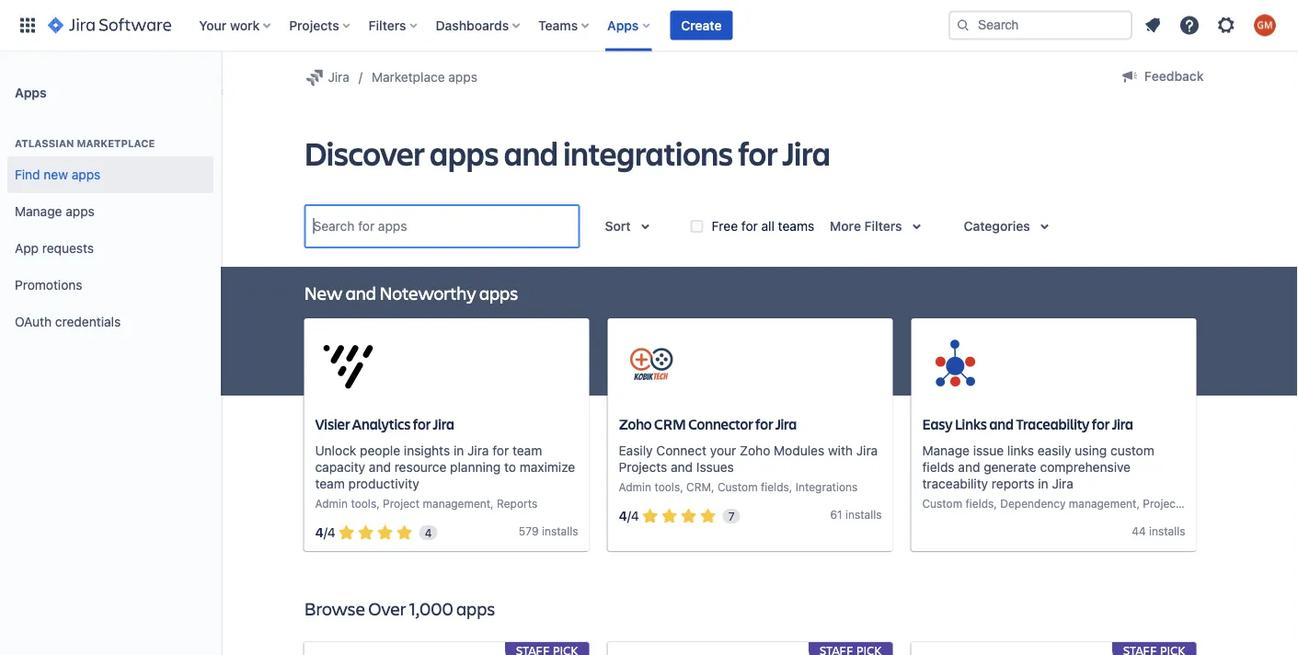 Task type: locate. For each thing, give the bounding box(es) containing it.
jira up insights
[[433, 415, 455, 434]]

context icon image
[[304, 66, 326, 88], [304, 66, 326, 88]]

install right 44
[[1150, 525, 1180, 538]]

s
[[877, 508, 882, 521], [573, 525, 579, 538], [1180, 525, 1186, 538]]

crm inside "easily connect your zoho modules with jira projects and issues admin tools , crm , custom fields , integrations"
[[687, 481, 712, 494]]

easy
[[923, 415, 953, 434]]

1 horizontal spatial s
[[877, 508, 882, 521]]

1 horizontal spatial install
[[846, 508, 877, 521]]

apps right new
[[72, 167, 101, 182]]

admin down capacity
[[315, 497, 348, 510]]

in up planning
[[454, 443, 464, 458]]

1 horizontal spatial /
[[628, 509, 631, 524]]

zoho up easily
[[619, 415, 652, 434]]

analytics
[[352, 415, 411, 434]]

manage
[[15, 204, 62, 219], [923, 443, 970, 458]]

team down capacity
[[315, 476, 345, 491]]

7
[[729, 510, 735, 523]]

tools inside 'unlock people insights in jira for team capacity and resource planning to maximize team productivity admin tools , project management , reports'
[[351, 497, 377, 510]]

promotions link
[[7, 267, 214, 304]]

2 horizontal spatial management
[[1184, 497, 1251, 510]]

tools down the connect
[[655, 481, 680, 494]]

oauth credentials link
[[7, 304, 214, 341]]

your profile and settings image
[[1255, 14, 1277, 36]]

1 vertical spatial 4 / 4
[[315, 525, 336, 540]]

visier analytics for jira image
[[315, 333, 382, 400]]

0 horizontal spatial 4 / 4
[[315, 525, 336, 540]]

filters up marketplace apps
[[369, 17, 407, 33]]

0 horizontal spatial manage
[[15, 204, 62, 219]]

marketplace up find new apps link
[[77, 138, 155, 150]]

filters right more
[[865, 219, 903, 234]]

1 horizontal spatial marketplace
[[372, 70, 445, 85]]

1 vertical spatial crm
[[687, 481, 712, 494]]

manage inside manage issue links easily using custom fields and generate comprehensive traceability reports in jira custom fields , dependency management , project management
[[923, 443, 970, 458]]

atlassian
[[15, 138, 74, 150]]

0 vertical spatial /
[[628, 509, 631, 524]]

1 horizontal spatial filters
[[865, 219, 903, 234]]

team
[[513, 443, 542, 458], [315, 476, 345, 491]]

for up using
[[1093, 415, 1110, 434]]

s right 579
[[573, 525, 579, 538]]

1 vertical spatial in
[[1039, 476, 1049, 491]]

apps up requests
[[66, 204, 95, 219]]

1 horizontal spatial in
[[1039, 476, 1049, 491]]

free for all teams
[[712, 218, 815, 234]]

primary element
[[11, 0, 949, 51]]

custom inside manage issue links easily using custom fields and generate comprehensive traceability reports in jira custom fields , dependency management , project management
[[923, 497, 963, 510]]

project inside 'unlock people insights in jira for team capacity and resource planning to maximize team productivity admin tools , project management , reports'
[[383, 497, 420, 510]]

0 vertical spatial fields
[[923, 460, 955, 475]]

, up 44
[[1137, 497, 1141, 510]]

1 horizontal spatial team
[[513, 443, 542, 458]]

in up dependency in the right bottom of the page
[[1039, 476, 1049, 491]]

0 horizontal spatial project
[[383, 497, 420, 510]]

easy links and traceability for jira image
[[923, 333, 989, 400]]

2 horizontal spatial fields
[[966, 497, 995, 510]]

settings image
[[1216, 14, 1238, 36]]

0 horizontal spatial marketplace
[[77, 138, 155, 150]]

0 vertical spatial 4 / 4
[[619, 509, 640, 524]]

browse
[[304, 596, 365, 620]]

easily connect your zoho modules with jira projects and issues admin tools , crm , custom fields , integrations
[[619, 443, 878, 494]]

0 vertical spatial zoho
[[619, 415, 652, 434]]

project
[[383, 497, 420, 510], [1144, 497, 1181, 510]]

for up insights
[[413, 415, 431, 434]]

manage inside atlassian marketplace group
[[15, 204, 62, 219]]

4 / 4 down easily
[[619, 509, 640, 524]]

jira software image
[[48, 14, 171, 36], [48, 14, 171, 36]]

apps up atlassian
[[15, 84, 47, 100]]

1 horizontal spatial project
[[1144, 497, 1181, 510]]

579 install s
[[519, 525, 579, 538]]

and inside manage issue links easily using custom fields and generate comprehensive traceability reports in jira custom fields , dependency management , project management
[[959, 460, 981, 475]]

0 horizontal spatial crm
[[655, 415, 687, 434]]

traceability
[[1017, 415, 1090, 434]]

1 horizontal spatial tools
[[655, 481, 680, 494]]

filters
[[369, 17, 407, 33], [865, 219, 903, 234]]

fields down modules
[[761, 481, 790, 494]]

custom
[[718, 481, 758, 494], [923, 497, 963, 510]]

banner
[[0, 0, 1299, 52]]

projects
[[289, 17, 339, 33], [619, 460, 668, 475]]

install right '61'
[[846, 508, 877, 521]]

using
[[1076, 443, 1108, 458]]

fields
[[923, 460, 955, 475], [761, 481, 790, 494], [966, 497, 995, 510]]

1 vertical spatial /
[[324, 525, 328, 540]]

1 horizontal spatial management
[[1070, 497, 1137, 510]]

4 / 4 for visier
[[315, 525, 336, 540]]

0 horizontal spatial fields
[[761, 481, 790, 494]]

1 vertical spatial zoho
[[740, 443, 771, 458]]

/ for visier analytics for jira
[[324, 525, 328, 540]]

productivity
[[349, 476, 420, 491]]

0 horizontal spatial management
[[423, 497, 491, 510]]

0 vertical spatial in
[[454, 443, 464, 458]]

projects down easily
[[619, 460, 668, 475]]

manage down find
[[15, 204, 62, 219]]

, left reports
[[491, 497, 494, 510]]

0 vertical spatial apps
[[608, 17, 639, 33]]

0 horizontal spatial apps
[[15, 84, 47, 100]]

1 vertical spatial fields
[[761, 481, 790, 494]]

easily
[[619, 443, 653, 458]]

for right connector
[[756, 415, 774, 434]]

/ down capacity
[[324, 525, 328, 540]]

44 install s
[[1132, 525, 1186, 538]]

1 horizontal spatial 4 / 4
[[619, 509, 640, 524]]

your work button
[[194, 11, 278, 40]]

1 vertical spatial manage
[[923, 443, 970, 458]]

tools
[[655, 481, 680, 494], [351, 497, 377, 510]]

0 horizontal spatial projects
[[289, 17, 339, 33]]

free
[[712, 218, 738, 234]]

zoho right your in the bottom right of the page
[[740, 443, 771, 458]]

apps inside manage apps link
[[66, 204, 95, 219]]

1 horizontal spatial fields
[[923, 460, 955, 475]]

4
[[619, 509, 628, 524], [631, 509, 640, 524], [315, 525, 324, 540], [328, 525, 336, 540], [425, 527, 432, 540]]

0 horizontal spatial /
[[324, 525, 328, 540]]

integrations
[[796, 481, 858, 494]]

help image
[[1179, 14, 1201, 36]]

oauth credentials
[[15, 314, 121, 330]]

apps right teams popup button
[[608, 17, 639, 33]]

0 vertical spatial manage
[[15, 204, 62, 219]]

reports
[[992, 476, 1035, 491]]

jira down projects dropdown button
[[328, 70, 350, 85]]

1 horizontal spatial custom
[[923, 497, 963, 510]]

management up 44 install s
[[1184, 497, 1251, 510]]

1 vertical spatial marketplace
[[77, 138, 155, 150]]

planning
[[450, 460, 501, 475]]

install right 579
[[542, 525, 573, 538]]

custom down "traceability"
[[923, 497, 963, 510]]

traceability
[[923, 476, 989, 491]]

apps up search for apps field
[[430, 131, 499, 174]]

0 horizontal spatial in
[[454, 443, 464, 458]]

discover
[[304, 131, 425, 174]]

/ down easily
[[628, 509, 631, 524]]

admin
[[619, 481, 652, 494], [315, 497, 348, 510]]

zoho crm connector for jira
[[619, 415, 797, 434]]

4 / 4 down capacity
[[315, 525, 336, 540]]

marketplace down filters popup button at top
[[372, 70, 445, 85]]

custom up 7
[[718, 481, 758, 494]]

4 / 4 for zoho
[[619, 509, 640, 524]]

0 horizontal spatial install
[[542, 525, 573, 538]]

management down planning
[[423, 497, 491, 510]]

1 horizontal spatial crm
[[687, 481, 712, 494]]

install
[[846, 508, 877, 521], [542, 525, 573, 538], [1150, 525, 1180, 538]]

app requests
[[15, 241, 94, 256]]

notifications image
[[1142, 14, 1165, 36]]

0 vertical spatial projects
[[289, 17, 339, 33]]

teams
[[779, 218, 815, 234]]

for up to
[[493, 443, 509, 458]]

0 vertical spatial tools
[[655, 481, 680, 494]]

1 horizontal spatial manage
[[923, 443, 970, 458]]

apps
[[608, 17, 639, 33], [15, 84, 47, 100]]

over
[[368, 596, 406, 620]]

jira down comprehensive
[[1053, 476, 1074, 491]]

/
[[628, 509, 631, 524], [324, 525, 328, 540]]

find
[[15, 167, 40, 182]]

resource
[[395, 460, 447, 475]]

fields down "traceability"
[[966, 497, 995, 510]]

61
[[831, 508, 843, 521]]

new
[[304, 280, 343, 305]]

project up 44 install s
[[1144, 497, 1181, 510]]

easy links and traceability for jira
[[923, 415, 1134, 434]]

s for visier analytics for jira
[[573, 525, 579, 538]]

0 vertical spatial admin
[[619, 481, 652, 494]]

in
[[454, 443, 464, 458], [1039, 476, 1049, 491]]

0 horizontal spatial s
[[573, 525, 579, 538]]

jira up modules
[[776, 415, 797, 434]]

apps down dashboards
[[449, 70, 478, 85]]

1 project from the left
[[383, 497, 420, 510]]

crm up the connect
[[655, 415, 687, 434]]

0 horizontal spatial filters
[[369, 17, 407, 33]]

, down productivity
[[377, 497, 380, 510]]

marketplace
[[372, 70, 445, 85], [77, 138, 155, 150]]

project down productivity
[[383, 497, 420, 510]]

0 horizontal spatial admin
[[315, 497, 348, 510]]

jira right with
[[857, 443, 878, 458]]

s right 44
[[1180, 525, 1186, 538]]

fields inside "easily connect your zoho modules with jira projects and issues admin tools , crm , custom fields , integrations"
[[761, 481, 790, 494]]

2 management from the left
[[1070, 497, 1137, 510]]

find new apps link
[[7, 157, 214, 193]]

1 horizontal spatial admin
[[619, 481, 652, 494]]

issues
[[697, 460, 734, 475]]

0 horizontal spatial tools
[[351, 497, 377, 510]]

0 horizontal spatial custom
[[718, 481, 758, 494]]

projects up "jira" link
[[289, 17, 339, 33]]

new and noteworthy apps
[[304, 280, 518, 305]]

jira up planning
[[468, 443, 489, 458]]

0 vertical spatial custom
[[718, 481, 758, 494]]

0 vertical spatial filters
[[369, 17, 407, 33]]

1 vertical spatial admin
[[315, 497, 348, 510]]

manage down the 'easy'
[[923, 443, 970, 458]]

1 vertical spatial custom
[[923, 497, 963, 510]]

s right '61'
[[877, 508, 882, 521]]

0 vertical spatial marketplace
[[372, 70, 445, 85]]

tools down productivity
[[351, 497, 377, 510]]

feedback
[[1145, 69, 1205, 84]]

projects button
[[284, 11, 358, 40]]

1 vertical spatial team
[[315, 476, 345, 491]]

fields up "traceability"
[[923, 460, 955, 475]]

app
[[15, 241, 39, 256]]

sort
[[605, 219, 631, 234]]

management
[[423, 497, 491, 510], [1070, 497, 1137, 510], [1184, 497, 1251, 510]]

1 management from the left
[[423, 497, 491, 510]]

jira
[[328, 70, 350, 85], [783, 131, 831, 174], [433, 415, 455, 434], [776, 415, 797, 434], [1113, 415, 1134, 434], [468, 443, 489, 458], [857, 443, 878, 458], [1053, 476, 1074, 491]]

apps inside find new apps link
[[72, 167, 101, 182]]

work
[[230, 17, 260, 33]]

admin down easily
[[619, 481, 652, 494]]

1 horizontal spatial projects
[[619, 460, 668, 475]]

1 vertical spatial tools
[[351, 497, 377, 510]]

1 horizontal spatial apps
[[608, 17, 639, 33]]

apps
[[449, 70, 478, 85], [430, 131, 499, 174], [72, 167, 101, 182], [66, 204, 95, 219], [480, 280, 518, 305], [457, 596, 495, 620]]

manage apps
[[15, 204, 95, 219]]

apps button
[[602, 11, 658, 40]]

project inside manage issue links easily using custom fields and generate comprehensive traceability reports in jira custom fields , dependency management , project management
[[1144, 497, 1181, 510]]

crm
[[655, 415, 687, 434], [687, 481, 712, 494]]

1 horizontal spatial zoho
[[740, 443, 771, 458]]

crm down 'issues'
[[687, 481, 712, 494]]

4 / 4
[[619, 509, 640, 524], [315, 525, 336, 540]]

atlassian marketplace group
[[7, 118, 214, 346]]

1 vertical spatial projects
[[619, 460, 668, 475]]

management down comprehensive
[[1070, 497, 1137, 510]]

2 project from the left
[[1144, 497, 1181, 510]]

team up to
[[513, 443, 542, 458]]

people
[[360, 443, 401, 458]]

1 vertical spatial apps
[[15, 84, 47, 100]]

apps right the noteworthy at the left of page
[[480, 280, 518, 305]]

requests
[[42, 241, 94, 256]]



Task type: describe. For each thing, give the bounding box(es) containing it.
jira inside manage issue links easily using custom fields and generate comprehensive traceability reports in jira custom fields , dependency management , project management
[[1053, 476, 1074, 491]]

Search field
[[949, 11, 1133, 40]]

maximize
[[520, 460, 576, 475]]

new
[[44, 167, 68, 182]]

connect
[[657, 443, 707, 458]]

discover apps and integrations for jira
[[304, 131, 831, 174]]

visier
[[315, 415, 350, 434]]

1,000
[[409, 596, 454, 620]]

projects inside dropdown button
[[289, 17, 339, 33]]

jira up custom
[[1113, 415, 1134, 434]]

categories
[[964, 219, 1031, 234]]

issue
[[974, 443, 1005, 458]]

filters inside filters popup button
[[369, 17, 407, 33]]

, left "integrations"
[[790, 481, 793, 494]]

dashboards
[[436, 17, 509, 33]]

with
[[829, 443, 853, 458]]

manage apps link
[[7, 193, 214, 230]]

dashboards button
[[430, 11, 528, 40]]

, down the connect
[[680, 481, 684, 494]]

feedback button
[[1108, 62, 1216, 91]]

zoho inside "easily connect your zoho modules with jira projects and issues admin tools , crm , custom fields , integrations"
[[740, 443, 771, 458]]

marketplace apps
[[372, 70, 478, 85]]

dependency
[[1001, 497, 1067, 510]]

579
[[519, 525, 539, 538]]

teams button
[[533, 11, 597, 40]]

reports
[[497, 497, 538, 510]]

easily
[[1038, 443, 1072, 458]]

insights
[[404, 443, 450, 458]]

find new apps
[[15, 167, 101, 182]]

to
[[505, 460, 516, 475]]

for up free for all teams
[[738, 131, 778, 174]]

0 vertical spatial team
[[513, 443, 542, 458]]

promotions
[[15, 278, 82, 293]]

for left all
[[742, 218, 758, 234]]

manage for manage apps
[[15, 204, 62, 219]]

apps inside 'marketplace apps' link
[[449, 70, 478, 85]]

0 horizontal spatial team
[[315, 476, 345, 491]]

comprehensive
[[1041, 460, 1131, 475]]

tools inside "easily connect your zoho modules with jira projects and issues admin tools , crm , custom fields , integrations"
[[655, 481, 680, 494]]

projects inside "easily connect your zoho modules with jira projects and issues admin tools , crm , custom fields , integrations"
[[619, 460, 668, 475]]

app requests link
[[7, 230, 214, 267]]

jira up teams
[[783, 131, 831, 174]]

manage for manage issue links easily using custom fields and generate comprehensive traceability reports in jira custom fields , dependency management , project management
[[923, 443, 970, 458]]

management inside 'unlock people insights in jira for team capacity and resource planning to maximize team productivity admin tools , project management , reports'
[[423, 497, 491, 510]]

credentials
[[55, 314, 121, 330]]

more filters
[[831, 219, 903, 234]]

marketplace apps link
[[372, 66, 478, 88]]

search image
[[956, 18, 971, 33]]

admin inside "easily connect your zoho modules with jira projects and issues admin tools , crm , custom fields , integrations"
[[619, 481, 652, 494]]

your
[[711, 443, 737, 458]]

jira inside "easily connect your zoho modules with jira projects and issues admin tools , crm , custom fields , integrations"
[[857, 443, 878, 458]]

custom inside "easily connect your zoho modules with jira projects and issues admin tools , crm , custom fields , integrations"
[[718, 481, 758, 494]]

capacity
[[315, 460, 366, 475]]

in inside 'unlock people insights in jira for team capacity and resource planning to maximize team productivity admin tools , project management , reports'
[[454, 443, 464, 458]]

2 horizontal spatial s
[[1180, 525, 1186, 538]]

and inside "easily connect your zoho modules with jira projects and issues admin tools , crm , custom fields , integrations"
[[671, 460, 693, 475]]

install for zoho crm connector for jira
[[846, 508, 877, 521]]

more
[[831, 219, 862, 234]]

admin inside 'unlock people insights in jira for team capacity and resource planning to maximize team productivity admin tools , project management , reports'
[[315, 497, 348, 510]]

create
[[682, 17, 722, 33]]

all
[[762, 218, 775, 234]]

links
[[1008, 443, 1035, 458]]

2 vertical spatial fields
[[966, 497, 995, 510]]

noteworthy
[[379, 280, 477, 305]]

Search for apps field
[[308, 210, 577, 243]]

3 management from the left
[[1184, 497, 1251, 510]]

2 horizontal spatial install
[[1150, 525, 1180, 538]]

s for zoho crm connector for jira
[[877, 508, 882, 521]]

your work
[[199, 17, 260, 33]]

generate
[[984, 460, 1037, 475]]

visier analytics for jira
[[315, 415, 455, 434]]

, down reports
[[995, 497, 998, 510]]

61 install s
[[831, 508, 882, 521]]

banner containing your work
[[0, 0, 1299, 52]]

atlassian marketplace
[[15, 138, 155, 150]]

apps inside 'popup button'
[[608, 17, 639, 33]]

0 horizontal spatial zoho
[[619, 415, 652, 434]]

filters button
[[363, 11, 425, 40]]

appswitcher icon image
[[17, 14, 39, 36]]

unlock people insights in jira for team capacity and resource planning to maximize team productivity admin tools , project management , reports
[[315, 443, 576, 510]]

install for visier analytics for jira
[[542, 525, 573, 538]]

manage issue links easily using custom fields and generate comprehensive traceability reports in jira custom fields , dependency management , project management
[[923, 443, 1251, 510]]

your
[[199, 17, 227, 33]]

jira inside 'unlock people insights in jira for team capacity and resource planning to maximize team productivity admin tools , project management , reports'
[[468, 443, 489, 458]]

marketplace inside group
[[77, 138, 155, 150]]

jira link
[[304, 66, 350, 88]]

and inside 'unlock people insights in jira for team capacity and resource planning to maximize team productivity admin tools , project management , reports'
[[369, 460, 391, 475]]

apps right 1,000
[[457, 596, 495, 620]]

create button
[[670, 11, 733, 40]]

modules
[[774, 443, 825, 458]]

oauth
[[15, 314, 52, 330]]

integrations
[[564, 131, 733, 174]]

1 vertical spatial filters
[[865, 219, 903, 234]]

teams
[[539, 17, 578, 33]]

, down 'issues'
[[712, 481, 715, 494]]

in inside manage issue links easily using custom fields and generate comprehensive traceability reports in jira custom fields , dependency management , project management
[[1039, 476, 1049, 491]]

custom
[[1111, 443, 1155, 458]]

/ for zoho crm connector for jira
[[628, 509, 631, 524]]

browse over 1,000 apps
[[304, 596, 495, 620]]

unlock
[[315, 443, 357, 458]]

zoho crm connector for jira image
[[619, 333, 685, 400]]

for inside 'unlock people insights in jira for team capacity and resource planning to maximize team productivity admin tools , project management , reports'
[[493, 443, 509, 458]]

connector
[[689, 415, 754, 434]]

0 vertical spatial crm
[[655, 415, 687, 434]]

44
[[1132, 525, 1147, 538]]

links
[[956, 415, 988, 434]]



Task type: vqa. For each thing, say whether or not it's contained in the screenshot.
Manage inside Atlassian Marketplace group
yes



